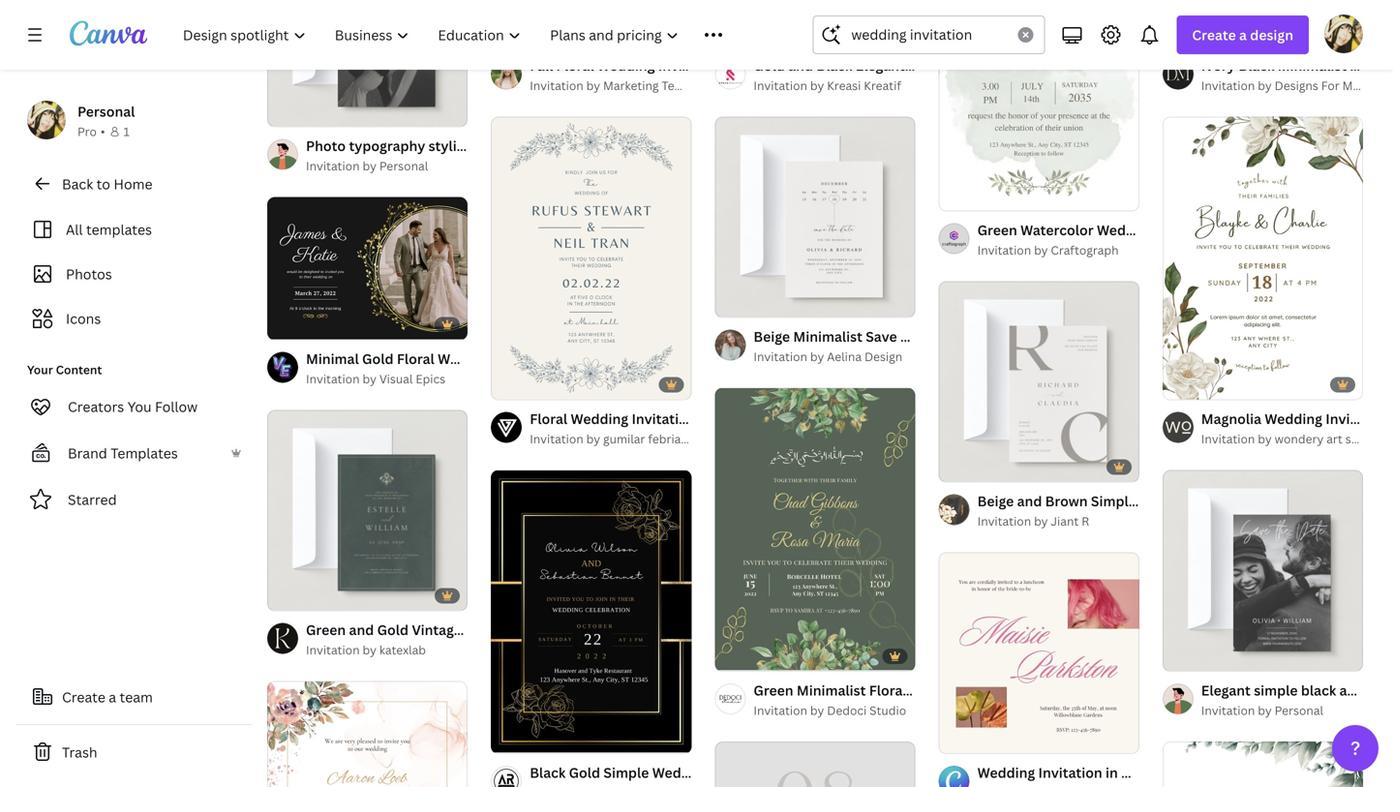 Task type: vqa. For each thing, say whether or not it's contained in the screenshot.
Creators You Follow
yes



Task type: describe. For each thing, give the bounding box(es) containing it.
minimal gold floral wedding invitation image
[[267, 197, 468, 340]]

green
[[978, 221, 1017, 239]]

icons
[[66, 309, 101, 328]]

green watercolor wedding invitation portrait link
[[978, 219, 1276, 240]]

starred link
[[15, 480, 252, 519]]

invitation by craftograph link
[[978, 240, 1139, 260]]

katexlab
[[379, 642, 426, 658]]

1 for invitation by aelina design
[[729, 294, 734, 309]]

1 of 3 for invitation by jiant r
[[952, 459, 980, 473]]

art
[[1327, 431, 1343, 447]]

home
[[114, 175, 152, 193]]

simple
[[604, 763, 649, 782]]

a for team
[[109, 688, 116, 706]]

floral wedding invitation invitation by gumilar febriansyah's team
[[530, 410, 755, 447]]

1 of 3 for invitation by aelina design
[[729, 294, 756, 309]]

watercolor
[[1021, 221, 1094, 239]]

by inside fall floral wedding invitation invitation by marketing templates co.
[[586, 78, 600, 94]]

your
[[27, 362, 53, 378]]

black gold simple wedding invitation image
[[491, 470, 692, 753]]

minimal gold floral wedding invitation invitation by visual epics
[[306, 350, 563, 387]]

0 vertical spatial 1 of 2
[[281, 103, 308, 118]]

invitation by gumilar febriansyah's team link
[[530, 430, 755, 449]]

back to home
[[62, 175, 152, 193]]

brand templates
[[68, 444, 178, 462]]

kreatif
[[864, 78, 901, 93]]

2 for invitation by personal
[[1198, 648, 1204, 662]]

aelina
[[827, 349, 862, 365]]

starred
[[68, 490, 117, 509]]

create a design button
[[1177, 15, 1309, 54]]

icons link
[[27, 300, 240, 337]]

wedding right simple
[[652, 763, 710, 782]]

co.
[[722, 78, 740, 94]]

fall floral wedding invitation invitation by marketing templates co.
[[530, 56, 740, 94]]

create for create a design
[[1192, 26, 1236, 44]]

by inside magnolia wedding invitation invitation by wondery art studio
[[1258, 431, 1272, 447]]

floral wedding invitation image
[[491, 117, 692, 399]]

1 of 2 for invitation by personal
[[1176, 648, 1204, 662]]

invitation by personal for the right invitation by personal link
[[1201, 702, 1324, 718]]

beige minimalist save the date calendar wedding invitation image
[[715, 117, 916, 317]]

makers
[[1343, 78, 1383, 94]]

of for invitation by personal
[[1184, 648, 1195, 662]]

beige & grey trendy minimalist aesthetic typographic wedding invitation image
[[715, 742, 916, 787]]

gumilar
[[603, 431, 645, 447]]

minimalist
[[1278, 56, 1347, 75]]

craftograph
[[1051, 242, 1119, 258]]

dedoci
[[827, 702, 867, 718]]

pro •
[[77, 123, 105, 139]]

1 vertical spatial black
[[530, 763, 566, 782]]

floral inside minimal gold floral wedding invitation invitation by visual epics
[[397, 350, 435, 368]]

febriansyah's
[[648, 431, 723, 447]]

1 of 2 link for invitation by personal
[[1163, 470, 1363, 671]]

creators
[[68, 397, 124, 416]]

fall floral wedding invitation image
[[491, 0, 692, 46]]

1 for invitation by katexlab
[[281, 587, 286, 602]]

0 vertical spatial invitation by personal link
[[306, 156, 468, 176]]

magnolia
[[1201, 410, 1262, 428]]

by inside minimal gold floral wedding invitation invitation by visual epics
[[363, 371, 377, 387]]

invitation by jiant r
[[978, 513, 1089, 529]]

invitation by aelina design
[[754, 349, 903, 365]]

1 of 2 link for invitation by katexlab
[[267, 410, 468, 611]]

of for invitation by katexlab
[[289, 587, 300, 602]]

to
[[96, 175, 110, 193]]

1 of 2 for invitation by katexlab
[[281, 587, 308, 602]]

studio
[[1346, 431, 1381, 447]]

of for invitation by jiant r
[[961, 459, 971, 473]]

invitation by dedoci studio link
[[754, 701, 916, 720]]

black inside 'ivory black minimalist luxury invitation by designs for makers'
[[1239, 56, 1275, 75]]

invitation by marketing templates co. link
[[530, 76, 740, 95]]

ivory black minimalist luxury link
[[1201, 55, 1394, 76]]

create a team button
[[15, 678, 252, 717]]

black gold simple wedding invitation link
[[530, 762, 777, 783]]

marketing
[[603, 78, 659, 94]]

fall
[[530, 56, 553, 75]]

invitation by wondery art studio link
[[1201, 430, 1381, 449]]

invitation by aelina design link
[[754, 347, 916, 367]]

1 for invitation by personal
[[1176, 648, 1182, 662]]

2 for invitation by katexlab
[[302, 587, 308, 602]]

creators you follow link
[[15, 387, 252, 426]]

green watercolor wedding invitation portrait image
[[939, 0, 1139, 210]]

wedding invitation in beige peach magenta classy calligraphy style image
[[939, 552, 1139, 753]]

invitation by visual epics link
[[306, 369, 468, 389]]

wedding inside magnolia wedding invitation invitation by wondery art studio
[[1265, 410, 1323, 428]]

fall floral wedding invitation link
[[530, 55, 722, 76]]

create a design
[[1192, 26, 1294, 44]]

create a team
[[62, 688, 153, 706]]

minimal
[[306, 350, 359, 368]]

epics
[[416, 371, 446, 387]]

all templates
[[66, 220, 152, 239]]

visual
[[379, 371, 413, 387]]

designs
[[1275, 78, 1319, 94]]

invitation by kreasi kreatif link
[[754, 76, 916, 95]]

all templates link
[[27, 211, 240, 248]]



Task type: locate. For each thing, give the bounding box(es) containing it.
you
[[128, 397, 152, 416]]

1 vertical spatial templates
[[111, 444, 178, 462]]

0 vertical spatial invitation by personal
[[306, 158, 428, 174]]

wedding inside green watercolor wedding invitation portrait invitation by craftograph
[[1097, 221, 1155, 239]]

all
[[66, 220, 83, 239]]

0 vertical spatial personal
[[77, 102, 135, 121]]

1 of 2 link
[[267, 0, 468, 126], [267, 410, 468, 611], [1163, 470, 1363, 671]]

0 vertical spatial create
[[1192, 26, 1236, 44]]

0 vertical spatial gold
[[362, 350, 394, 368]]

create left team
[[62, 688, 105, 706]]

floral inside floral wedding invitation invitation by gumilar febriansyah's team
[[530, 410, 568, 428]]

1 horizontal spatial a
[[1239, 26, 1247, 44]]

0 vertical spatial 2
[[302, 103, 308, 118]]

team
[[120, 688, 153, 706]]

wedding up gumilar
[[571, 410, 629, 428]]

3 for invitation by jiant r
[[974, 459, 980, 473]]

invitation by designs for makers link
[[1201, 76, 1383, 95]]

1 for invitation by jiant r
[[952, 459, 958, 473]]

magnolia wedding invitation link
[[1201, 408, 1390, 430]]

0 vertical spatial 3
[[750, 294, 756, 309]]

1 of 3 link
[[715, 117, 916, 317], [939, 281, 1139, 482]]

green minimalist floral islamic wedding invitation image
[[715, 388, 916, 671]]

templates down the you
[[111, 444, 178, 462]]

portrait
[[1225, 221, 1276, 239]]

2 vertical spatial 1 of 2
[[1176, 648, 1204, 662]]

3 up invitation by jiant r
[[974, 459, 980, 473]]

2
[[302, 103, 308, 118], [302, 587, 308, 602], [1198, 648, 1204, 662]]

1 vertical spatial invitation by personal link
[[1201, 701, 1363, 720]]

magnolia wedding invitation image
[[1163, 117, 1363, 399]]

create inside button
[[62, 688, 105, 706]]

0 horizontal spatial templates
[[111, 444, 178, 462]]

green watercolor wedding invitation portrait invitation by craftograph
[[978, 221, 1276, 258]]

create inside dropdown button
[[1192, 26, 1236, 44]]

personal for the topmost invitation by personal link
[[379, 158, 428, 174]]

of for invitation by aelina design
[[737, 294, 747, 309]]

r
[[1082, 513, 1089, 529]]

a for design
[[1239, 26, 1247, 44]]

templates
[[662, 78, 720, 94], [111, 444, 178, 462]]

gold up invitation by visual epics link
[[362, 350, 394, 368]]

floral
[[556, 56, 594, 75], [397, 350, 435, 368], [530, 410, 568, 428]]

by
[[810, 78, 824, 93], [586, 78, 600, 94], [1258, 78, 1272, 94], [363, 158, 377, 174], [1034, 242, 1048, 258], [810, 349, 824, 365], [363, 371, 377, 387], [586, 431, 600, 447], [1258, 431, 1272, 447], [1034, 513, 1048, 529], [363, 642, 377, 658], [810, 702, 824, 718], [1258, 702, 1272, 718]]

creators you follow
[[68, 397, 198, 416]]

1 of 3
[[729, 294, 756, 309], [952, 459, 980, 473]]

create for create a team
[[62, 688, 105, 706]]

0 horizontal spatial a
[[109, 688, 116, 706]]

peach modern wedding invitation image
[[267, 682, 468, 787]]

elegant simple black and white save the date photo simple minimalist modern card invitation image
[[1163, 470, 1363, 671]]

follow
[[155, 397, 198, 416]]

green and gold vintage elegant wedding invitation image
[[267, 410, 468, 611]]

2 vertical spatial floral
[[530, 410, 568, 428]]

0 horizontal spatial 1 of 3 link
[[715, 117, 916, 317]]

stephanie aranda image
[[1325, 14, 1363, 53]]

2 vertical spatial personal
[[1275, 702, 1324, 718]]

by inside green watercolor wedding invitation portrait invitation by craftograph
[[1034, 242, 1048, 258]]

ivory
[[1201, 56, 1235, 75]]

brand
[[68, 444, 107, 462]]

3 up the invitation by aelina design
[[750, 294, 756, 309]]

studio
[[870, 702, 906, 718]]

0 vertical spatial floral
[[556, 56, 594, 75]]

gold left simple
[[569, 763, 600, 782]]

wondery
[[1275, 431, 1324, 447]]

2 horizontal spatial personal
[[1275, 702, 1324, 718]]

invitation by dedoci studio
[[754, 702, 906, 718]]

1 horizontal spatial 1 of 3
[[952, 459, 980, 473]]

1 horizontal spatial personal
[[379, 158, 428, 174]]

invitation by personal for the topmost invitation by personal link
[[306, 158, 428, 174]]

invitation by katexlab
[[306, 642, 426, 658]]

0 vertical spatial black
[[1239, 56, 1275, 75]]

1 horizontal spatial invitation by personal
[[1201, 702, 1324, 718]]

personal
[[77, 102, 135, 121], [379, 158, 428, 174], [1275, 702, 1324, 718]]

black left simple
[[530, 763, 566, 782]]

your content
[[27, 362, 102, 378]]

back to home link
[[15, 165, 252, 203]]

trash link
[[15, 733, 252, 772]]

1 vertical spatial 2
[[302, 587, 308, 602]]

green modern wedding invitation image
[[1163, 742, 1363, 787]]

black down create a design
[[1239, 56, 1275, 75]]

wedding inside minimal gold floral wedding invitation invitation by visual epics
[[438, 350, 496, 368]]

by inside floral wedding invitation invitation by gumilar febriansyah's team
[[586, 431, 600, 447]]

1 vertical spatial a
[[109, 688, 116, 706]]

floral wedding invitation link
[[530, 408, 696, 430]]

1 horizontal spatial gold
[[569, 763, 600, 782]]

team
[[725, 431, 755, 447]]

create up ivory at right top
[[1192, 26, 1236, 44]]

None search field
[[813, 15, 1045, 54]]

trash
[[62, 743, 97, 762]]

personal for the right invitation by personal link
[[1275, 702, 1324, 718]]

design
[[1250, 26, 1294, 44]]

1 horizontal spatial templates
[[662, 78, 720, 94]]

1 of 2
[[281, 103, 308, 118], [281, 587, 308, 602], [1176, 648, 1204, 662]]

3 for invitation by aelina design
[[750, 294, 756, 309]]

invitation by kreasi kreatif
[[754, 78, 901, 93]]

1 vertical spatial 1 of 2
[[281, 587, 308, 602]]

1 horizontal spatial black
[[1239, 56, 1275, 75]]

wedding
[[597, 56, 655, 75], [1097, 221, 1155, 239], [438, 350, 496, 368], [571, 410, 629, 428], [1265, 410, 1323, 428], [652, 763, 710, 782]]

beige and brown simple minimalist wedding invitation image
[[939, 281, 1139, 482]]

0 horizontal spatial gold
[[362, 350, 394, 368]]

brand templates link
[[15, 434, 252, 473]]

gold and black elegant wedding invitation portrait image
[[715, 0, 916, 46]]

invitation by personal
[[306, 158, 428, 174], [1201, 702, 1324, 718]]

a
[[1239, 26, 1247, 44], [109, 688, 116, 706]]

design
[[865, 349, 903, 365]]

content
[[56, 362, 102, 378]]

top level navigation element
[[170, 15, 766, 54], [170, 15, 766, 54]]

2 vertical spatial 2
[[1198, 648, 1204, 662]]

1
[[281, 103, 286, 118], [123, 123, 130, 139], [729, 294, 734, 309], [952, 459, 958, 473], [281, 587, 286, 602], [1176, 648, 1182, 662]]

floral inside fall floral wedding invitation invitation by marketing templates co.
[[556, 56, 594, 75]]

pro
[[77, 123, 97, 139]]

Search search field
[[851, 16, 1006, 53]]

kreasi
[[827, 78, 861, 93]]

•
[[101, 123, 105, 139]]

ivory black minimalist luxury invitation by designs for makers
[[1201, 56, 1394, 94]]

0 horizontal spatial personal
[[77, 102, 135, 121]]

1 vertical spatial create
[[62, 688, 105, 706]]

1 vertical spatial personal
[[379, 158, 428, 174]]

0 vertical spatial a
[[1239, 26, 1247, 44]]

invitation by katexlab link
[[306, 641, 468, 660]]

wedding up epics
[[438, 350, 496, 368]]

for
[[1322, 78, 1340, 94]]

a inside create a team button
[[109, 688, 116, 706]]

1 horizontal spatial 3
[[974, 459, 980, 473]]

wedding up marketing
[[597, 56, 655, 75]]

minimal gold floral wedding invitation link
[[306, 348, 563, 369]]

floral right fall
[[556, 56, 594, 75]]

a left team
[[109, 688, 116, 706]]

ivory black minimalist luxury wedding invitation image
[[1163, 0, 1363, 46]]

floral up epics
[[397, 350, 435, 368]]

photos link
[[27, 256, 240, 292]]

invitation by personal link
[[306, 156, 468, 176], [1201, 701, 1363, 720]]

1 vertical spatial floral
[[397, 350, 435, 368]]

invitation
[[658, 56, 722, 75], [754, 78, 808, 93], [530, 78, 584, 94], [1201, 78, 1255, 94], [306, 158, 360, 174], [1158, 221, 1222, 239], [978, 242, 1031, 258], [754, 349, 808, 365], [499, 350, 563, 368], [306, 371, 360, 387], [632, 410, 696, 428], [1326, 410, 1390, 428], [530, 431, 584, 447], [1201, 431, 1255, 447], [978, 513, 1031, 529], [306, 642, 360, 658], [754, 702, 808, 718], [1201, 702, 1255, 718], [713, 763, 777, 782]]

wedding up invitation by wondery art studio link
[[1265, 410, 1323, 428]]

a inside create a design dropdown button
[[1239, 26, 1247, 44]]

1 of 3 link for aelina
[[715, 117, 916, 317]]

templates left co.
[[662, 78, 720, 94]]

jiant
[[1051, 513, 1079, 529]]

wedding inside fall floral wedding invitation invitation by marketing templates co.
[[597, 56, 655, 75]]

1 horizontal spatial create
[[1192, 26, 1236, 44]]

1 horizontal spatial 1 of 3 link
[[939, 281, 1139, 482]]

0 horizontal spatial create
[[62, 688, 105, 706]]

photos
[[66, 265, 112, 283]]

a left "design" at right
[[1239, 26, 1247, 44]]

0 horizontal spatial invitation by personal link
[[306, 156, 468, 176]]

0 horizontal spatial invitation by personal
[[306, 158, 428, 174]]

magnolia wedding invitation invitation by wondery art studio
[[1201, 410, 1390, 447]]

1 vertical spatial 3
[[974, 459, 980, 473]]

luxury
[[1350, 56, 1394, 75]]

black gold simple wedding invitation
[[530, 763, 777, 782]]

gold inside minimal gold floral wedding invitation invitation by visual epics
[[362, 350, 394, 368]]

1 horizontal spatial invitation by personal link
[[1201, 701, 1363, 720]]

1 vertical spatial invitation by personal
[[1201, 702, 1324, 718]]

0 horizontal spatial black
[[530, 763, 566, 782]]

invitation by jiant r link
[[978, 512, 1139, 531]]

0 horizontal spatial 1 of 3
[[729, 294, 756, 309]]

0 horizontal spatial 3
[[750, 294, 756, 309]]

photo typography stylish black and white save the date wedding party invitation image
[[267, 0, 468, 126]]

templates
[[86, 220, 152, 239]]

1 of 3 link for jiant
[[939, 281, 1139, 482]]

create
[[1192, 26, 1236, 44], [62, 688, 105, 706]]

by inside 'ivory black minimalist luxury invitation by designs for makers'
[[1258, 78, 1272, 94]]

gold for black
[[569, 763, 600, 782]]

back
[[62, 175, 93, 193]]

gold
[[362, 350, 394, 368], [569, 763, 600, 782]]

1 vertical spatial gold
[[569, 763, 600, 782]]

0 vertical spatial templates
[[662, 78, 720, 94]]

templates inside fall floral wedding invitation invitation by marketing templates co.
[[662, 78, 720, 94]]

floral up the invitation by gumilar febriansyah's team link
[[530, 410, 568, 428]]

gold for minimal
[[362, 350, 394, 368]]

0 vertical spatial 1 of 3
[[729, 294, 756, 309]]

invitation inside 'ivory black minimalist luxury invitation by designs for makers'
[[1201, 78, 1255, 94]]

wedding up craftograph on the right of the page
[[1097, 221, 1155, 239]]

1 vertical spatial 1 of 3
[[952, 459, 980, 473]]

wedding inside floral wedding invitation invitation by gumilar febriansyah's team
[[571, 410, 629, 428]]



